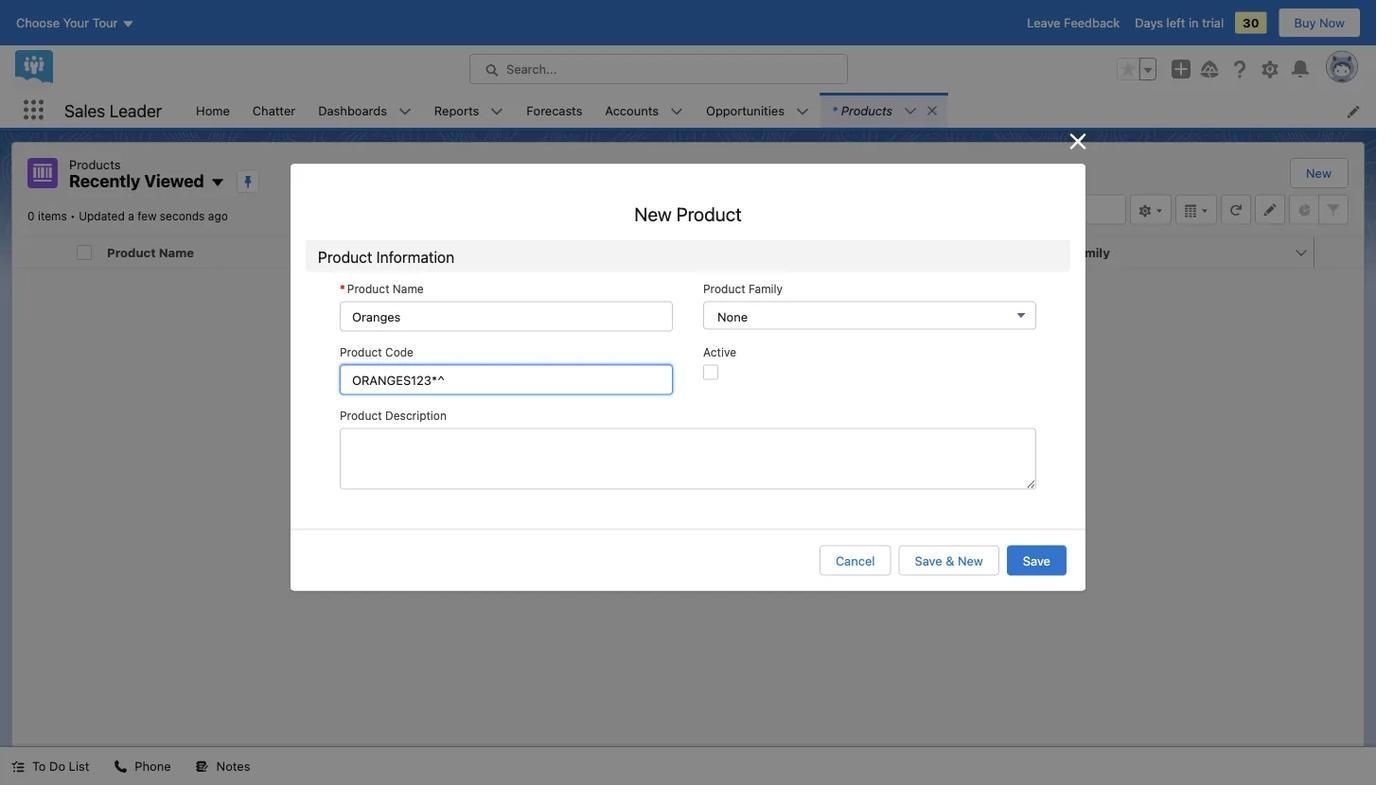 Task type: locate. For each thing, give the bounding box(es) containing it.
0 vertical spatial *
[[832, 103, 838, 117]]

1 horizontal spatial *
[[832, 103, 838, 117]]

name down the information
[[393, 283, 424, 296]]

new button
[[1292, 159, 1348, 188]]

Active checkbox
[[704, 365, 719, 380]]

action element
[[1315, 237, 1365, 268]]

text default image right * products
[[926, 104, 940, 117]]

text default image for phone
[[114, 761, 127, 774]]

1 vertical spatial name
[[393, 283, 424, 296]]

0 vertical spatial product name
[[107, 245, 194, 259]]

cancel
[[836, 554, 875, 568]]

1 horizontal spatial save
[[1024, 554, 1051, 568]]

accounts link
[[594, 93, 670, 128]]

action image
[[1315, 237, 1365, 268]]

* for * products
[[832, 103, 838, 117]]

forecasts link
[[515, 93, 594, 128]]

0 vertical spatial product family
[[1019, 245, 1111, 259]]

days
[[1136, 16, 1164, 30]]

to
[[32, 760, 46, 774]]

products
[[842, 103, 893, 117], [69, 157, 121, 171], [705, 476, 757, 490]]

new product
[[635, 203, 742, 225]]

2 horizontal spatial products
[[842, 103, 893, 117]]

code up product description
[[385, 346, 414, 359]]

&
[[946, 554, 955, 568]]

list view controls image
[[1131, 195, 1172, 225]]

product
[[677, 203, 742, 225], [107, 245, 156, 259], [411, 245, 460, 259], [1019, 245, 1068, 259], [318, 248, 373, 266], [347, 283, 390, 296], [704, 283, 746, 296], [340, 346, 382, 359], [340, 410, 382, 423]]

save right &
[[1024, 554, 1051, 568]]

product name
[[107, 245, 194, 259], [347, 283, 424, 296]]

0 horizontal spatial product family
[[704, 283, 783, 296]]

1 horizontal spatial name
[[393, 283, 424, 296]]

1 vertical spatial product name
[[347, 283, 424, 296]]

•
[[70, 210, 76, 223]]

0 items • updated a few seconds ago
[[27, 210, 228, 223]]

text default image inside notes button
[[196, 761, 209, 774]]

0 horizontal spatial code
[[385, 346, 414, 359]]

text default image left phone
[[114, 761, 127, 774]]

reports list item
[[423, 93, 515, 128]]

2 vertical spatial new
[[958, 554, 984, 568]]

None text field
[[340, 302, 673, 332]]

save
[[915, 554, 943, 568], [1024, 554, 1051, 568]]

0 horizontal spatial *
[[340, 283, 345, 296]]

0 horizontal spatial text default image
[[114, 761, 127, 774]]

information
[[376, 248, 455, 266]]

1 save from the left
[[915, 554, 943, 568]]

0 vertical spatial name
[[159, 245, 194, 259]]

None search field
[[900, 195, 1127, 225]]

sales leader
[[64, 100, 162, 121]]

1 horizontal spatial new
[[958, 554, 984, 568]]

1 horizontal spatial product family
[[1019, 245, 1111, 259]]

text default image inside the to do list "button"
[[11, 761, 25, 774]]

* products
[[832, 103, 893, 117]]

list
[[185, 93, 1377, 128]]

1 vertical spatial code
[[385, 346, 414, 359]]

0 vertical spatial code
[[463, 245, 495, 259]]

you haven't viewed any products recently.
[[568, 476, 809, 490]]

product code element
[[403, 237, 719, 268]]

1 vertical spatial new
[[635, 203, 672, 225]]

text default image
[[926, 104, 940, 117], [11, 761, 25, 774]]

reports link
[[423, 93, 491, 128]]

save for save
[[1024, 554, 1051, 568]]

2 horizontal spatial new
[[1307, 166, 1332, 180]]

2 text default image from the left
[[196, 761, 209, 774]]

new
[[1307, 166, 1332, 180], [635, 203, 672, 225], [958, 554, 984, 568]]

0 horizontal spatial family
[[749, 283, 783, 296]]

0 vertical spatial products
[[842, 103, 893, 117]]

2 save from the left
[[1024, 554, 1051, 568]]

feedback
[[1064, 16, 1120, 30]]

chatter
[[253, 103, 296, 117]]

now
[[1320, 16, 1346, 30]]

* inside list item
[[832, 103, 838, 117]]

days left in trial
[[1136, 16, 1225, 30]]

reports
[[435, 103, 479, 117]]

new for new
[[1307, 166, 1332, 180]]

product code
[[411, 245, 495, 259], [340, 346, 414, 359]]

save & new button
[[899, 546, 1000, 576]]

0 vertical spatial new
[[1307, 166, 1332, 180]]

trial
[[1203, 16, 1225, 30]]

1 vertical spatial text default image
[[11, 761, 25, 774]]

1 horizontal spatial text default image
[[926, 104, 940, 117]]

recently viewed status
[[27, 210, 79, 223]]

product name down product information
[[347, 283, 424, 296]]

0 vertical spatial product code
[[411, 245, 495, 259]]

leave feedback
[[1028, 16, 1120, 30]]

product name down few
[[107, 245, 194, 259]]

new inside new button
[[1307, 166, 1332, 180]]

product family
[[1019, 245, 1111, 259], [704, 283, 783, 296]]

product name inside button
[[107, 245, 194, 259]]

products inside list item
[[842, 103, 893, 117]]

inverse image
[[1067, 130, 1090, 153]]

0 vertical spatial family
[[1071, 245, 1111, 259]]

name down the seconds in the top of the page
[[159, 245, 194, 259]]

1 vertical spatial *
[[340, 283, 345, 296]]

cancel button
[[820, 546, 892, 576]]

left
[[1167, 16, 1186, 30]]

0 horizontal spatial text default image
[[11, 761, 25, 774]]

dashboards
[[318, 103, 387, 117]]

1 text default image from the left
[[114, 761, 127, 774]]

buy now button
[[1279, 8, 1362, 38]]

few
[[137, 210, 157, 223]]

to do list button
[[0, 748, 101, 786]]

name inside button
[[159, 245, 194, 259]]

leader
[[110, 100, 162, 121]]

notes button
[[184, 748, 262, 786]]

seconds
[[160, 210, 205, 223]]

none
[[718, 310, 748, 324]]

product description element
[[707, 237, 1023, 268]]

0 vertical spatial text default image
[[926, 104, 940, 117]]

* right opportunities list item
[[832, 103, 838, 117]]

list item
[[821, 93, 948, 128]]

*
[[832, 103, 838, 117], [340, 283, 345, 296]]

code right the information
[[463, 245, 495, 259]]

1 horizontal spatial products
[[705, 476, 757, 490]]

active
[[704, 346, 737, 359]]

1 vertical spatial products
[[69, 157, 121, 171]]

text default image
[[114, 761, 127, 774], [196, 761, 209, 774]]

product family up none
[[704, 283, 783, 296]]

0 horizontal spatial save
[[915, 554, 943, 568]]

family
[[1071, 245, 1111, 259], [749, 283, 783, 296]]

phone
[[135, 760, 171, 774]]

1 horizontal spatial family
[[1071, 245, 1111, 259]]

chatter link
[[241, 93, 307, 128]]

text default image for notes
[[196, 761, 209, 774]]

* down product information
[[340, 283, 345, 296]]

0 horizontal spatial product name
[[107, 245, 194, 259]]

group
[[1117, 58, 1157, 80]]

any
[[682, 476, 702, 490]]

text default image inside the phone button
[[114, 761, 127, 774]]

save left &
[[915, 554, 943, 568]]

product family down the search recently viewed list view. search field
[[1019, 245, 1111, 259]]

item number image
[[12, 237, 69, 268]]

cell
[[69, 237, 99, 268]]

text default image left notes
[[196, 761, 209, 774]]

30
[[1244, 16, 1260, 30]]

code
[[463, 245, 495, 259], [385, 346, 414, 359]]

1 vertical spatial product family
[[704, 283, 783, 296]]

1 horizontal spatial text default image
[[196, 761, 209, 774]]

name
[[159, 245, 194, 259], [393, 283, 424, 296]]

home link
[[185, 93, 241, 128]]

product information
[[318, 248, 455, 266]]

0 horizontal spatial name
[[159, 245, 194, 259]]

text default image left to
[[11, 761, 25, 774]]

forecasts
[[527, 103, 583, 117]]

1 horizontal spatial code
[[463, 245, 495, 259]]

save & new
[[915, 554, 984, 568]]

0 horizontal spatial new
[[635, 203, 672, 225]]



Task type: describe. For each thing, give the bounding box(es) containing it.
code inside product code button
[[463, 245, 495, 259]]

opportunities link
[[695, 93, 796, 128]]

recently viewed
[[69, 171, 204, 191]]

search...
[[507, 62, 557, 76]]

accounts
[[606, 103, 659, 117]]

0
[[27, 210, 35, 223]]

leave feedback link
[[1028, 16, 1120, 30]]

Search Recently Viewed list view. search field
[[900, 195, 1127, 225]]

list containing home
[[185, 93, 1377, 128]]

description
[[385, 410, 447, 423]]

a
[[128, 210, 134, 223]]

accounts list item
[[594, 93, 695, 128]]

item number element
[[12, 237, 69, 268]]

* for *
[[340, 283, 345, 296]]

list item containing *
[[821, 93, 948, 128]]

to do list
[[32, 760, 89, 774]]

items
[[38, 210, 67, 223]]

sales
[[64, 100, 105, 121]]

product family element
[[1011, 237, 1327, 268]]

haven't
[[592, 476, 635, 490]]

do
[[49, 760, 65, 774]]

you
[[568, 476, 589, 490]]

1 vertical spatial family
[[749, 283, 783, 296]]

search... button
[[470, 54, 848, 84]]

updated
[[79, 210, 125, 223]]

1 horizontal spatial product name
[[347, 283, 424, 296]]

notes
[[216, 760, 250, 774]]

0 horizontal spatial products
[[69, 157, 121, 171]]

dashboards list item
[[307, 93, 423, 128]]

opportunities list item
[[695, 93, 821, 128]]

none button
[[704, 302, 1037, 330]]

Product Description text field
[[340, 429, 1037, 490]]

Product Code text field
[[340, 365, 673, 395]]

list
[[69, 760, 89, 774]]

new inside save & new button
[[958, 554, 984, 568]]

phone button
[[103, 748, 182, 786]]

recently viewed|products|list view element
[[11, 142, 1366, 748]]

buy
[[1295, 16, 1317, 30]]

product family button
[[1011, 237, 1295, 268]]

save for save & new
[[915, 554, 943, 568]]

family inside button
[[1071, 245, 1111, 259]]

product name element
[[99, 237, 415, 268]]

product code inside button
[[411, 245, 495, 259]]

ago
[[208, 210, 228, 223]]

text default image inside list item
[[926, 104, 940, 117]]

viewed
[[144, 171, 204, 191]]

home
[[196, 103, 230, 117]]

leave
[[1028, 16, 1061, 30]]

product code button
[[403, 237, 687, 268]]

product name button
[[99, 237, 383, 268]]

opportunities
[[706, 103, 785, 117]]

in
[[1189, 16, 1199, 30]]

recently
[[69, 171, 140, 191]]

product family inside button
[[1019, 245, 1111, 259]]

2 vertical spatial products
[[705, 476, 757, 490]]

dashboards link
[[307, 93, 399, 128]]

1 vertical spatial product code
[[340, 346, 414, 359]]

new for new product
[[635, 203, 672, 225]]

recently.
[[760, 476, 809, 490]]

buy now
[[1295, 16, 1346, 30]]

none search field inside the recently viewed|products|list view element
[[900, 195, 1127, 225]]

product description
[[340, 410, 447, 423]]

display as table image
[[1176, 195, 1218, 225]]

save button
[[1007, 546, 1067, 576]]

cell inside the recently viewed|products|list view element
[[69, 237, 99, 268]]

viewed
[[638, 476, 678, 490]]



Task type: vqa. For each thing, say whether or not it's contained in the screenshot.
Item Number image
yes



